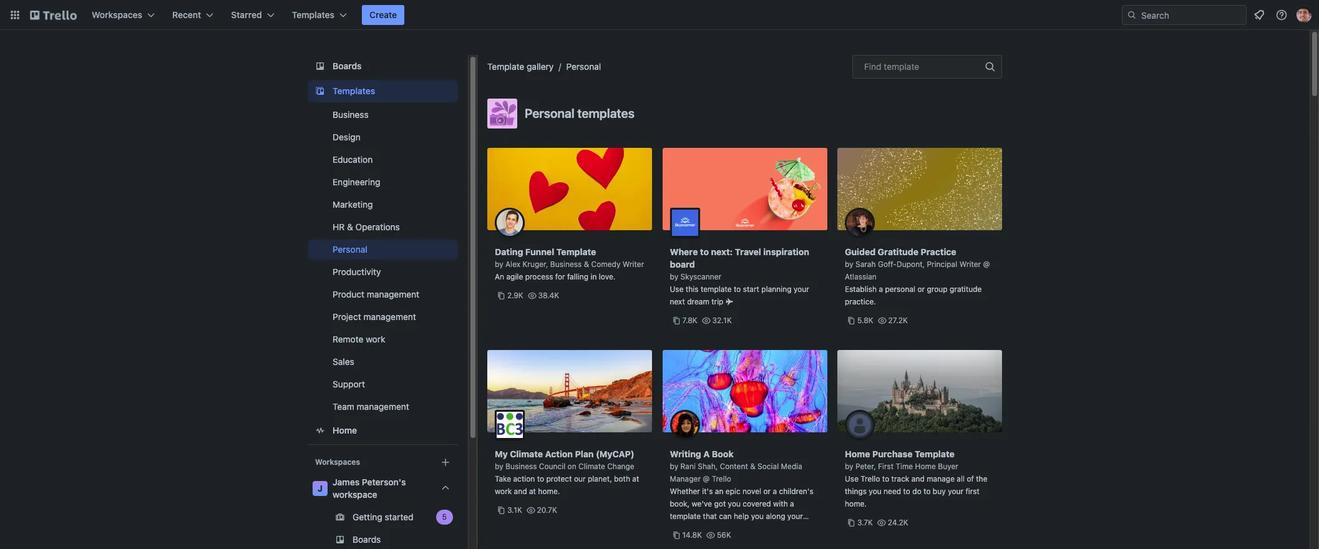 Task type: locate. For each thing, give the bounding box(es) containing it.
planet,
[[588, 474, 612, 484]]

1 horizontal spatial &
[[584, 260, 589, 269]]

trello inside writing a book by rani shah, content & social media manager @ trello whether it's an epic novel or a children's book, we've got you covered with a template that can help you along your literary journey.
[[712, 474, 731, 484]]

0 vertical spatial &
[[347, 222, 353, 232]]

boards for first boards link from the top of the page
[[333, 61, 362, 71]]

@
[[983, 260, 990, 269], [703, 474, 710, 484]]

business for dating
[[550, 260, 582, 269]]

do
[[913, 487, 922, 496]]

1 vertical spatial you
[[728, 499, 741, 509]]

0 vertical spatial template
[[884, 61, 919, 72]]

template up falling
[[557, 247, 596, 257]]

template inside dating funnel template by alex kruger, business & comedy writer an agile process for falling in love.
[[557, 247, 596, 257]]

both
[[614, 474, 630, 484]]

you down the covered
[[751, 512, 764, 521]]

2 horizontal spatial you
[[869, 487, 882, 496]]

& inside dating funnel template by alex kruger, business & comedy writer an agile process for falling in love.
[[584, 260, 589, 269]]

personal templates
[[525, 106, 635, 120]]

1 horizontal spatial writer
[[960, 260, 981, 269]]

1 horizontal spatial work
[[495, 487, 512, 496]]

template up buyer
[[915, 449, 955, 459]]

5.8k
[[858, 316, 874, 325]]

2 vertical spatial you
[[751, 512, 764, 521]]

business up design
[[333, 109, 369, 120]]

& right hr
[[347, 222, 353, 232]]

help
[[734, 512, 749, 521]]

1 horizontal spatial template
[[557, 247, 596, 257]]

boards link down getting started
[[308, 530, 458, 549]]

0 vertical spatial and
[[912, 474, 925, 484]]

personal link up productivity link
[[308, 240, 458, 260]]

management down productivity link
[[367, 289, 420, 300]]

business inside my climate action plan (mycap) by business council on climate change take action to protect our planet, both at work and at home.
[[506, 462, 537, 471]]

rani shah, content & social media manager @ trello image
[[670, 410, 700, 440]]

0 vertical spatial workspaces
[[92, 9, 142, 20]]

0 horizontal spatial home
[[333, 425, 357, 436]]

home up peter,
[[845, 449, 870, 459]]

trello
[[712, 474, 731, 484], [861, 474, 880, 484]]

kruger,
[[523, 260, 548, 269]]

1 horizontal spatial you
[[751, 512, 764, 521]]

and up do
[[912, 474, 925, 484]]

journey.
[[697, 524, 725, 534]]

1 horizontal spatial use
[[845, 474, 859, 484]]

0 vertical spatial home
[[333, 425, 357, 436]]

& inside writing a book by rani shah, content & social media manager @ trello whether it's an epic novel or a children's book, we've got you covered with a template that can help you along your literary journey.
[[750, 462, 756, 471]]

0 vertical spatial boards
[[333, 61, 362, 71]]

templates up board icon
[[292, 9, 335, 20]]

to down first
[[882, 474, 890, 484]]

5
[[442, 512, 447, 522]]

your down all
[[948, 487, 964, 496]]

plan
[[575, 449, 594, 459]]

our
[[574, 474, 586, 484]]

social
[[758, 462, 779, 471]]

to inside my climate action plan (mycap) by business council on climate change take action to protect our planet, both at work and at home.
[[537, 474, 544, 484]]

content
[[720, 462, 748, 471]]

personal link right gallery
[[566, 61, 601, 72]]

1 vertical spatial or
[[764, 487, 771, 496]]

by up an
[[495, 260, 503, 269]]

by left peter,
[[845, 462, 854, 471]]

@ inside writing a book by rani shah, content & social media manager @ trello whether it's an epic novel or a children's book, we've got you covered with a template that can help you along your literary journey.
[[703, 474, 710, 484]]

dating funnel template by alex kruger, business & comedy writer an agile process for falling in love.
[[495, 247, 644, 281]]

template up trip
[[701, 285, 732, 294]]

you down epic
[[728, 499, 741, 509]]

trello down peter,
[[861, 474, 880, 484]]

management for product management
[[367, 289, 420, 300]]

writer right comedy at top left
[[623, 260, 644, 269]]

personal
[[885, 285, 916, 294]]

sarah goff-dupont, principal writer @ atlassian image
[[845, 208, 875, 238]]

0 horizontal spatial work
[[366, 334, 385, 345]]

1 horizontal spatial or
[[918, 285, 925, 294]]

template right find at right top
[[884, 61, 919, 72]]

home.
[[538, 487, 560, 496], [845, 499, 867, 509]]

27.2k
[[888, 316, 908, 325]]

remote
[[333, 334, 364, 345]]

trello up an
[[712, 474, 731, 484]]

1 vertical spatial use
[[845, 474, 859, 484]]

business up 'action'
[[506, 462, 537, 471]]

0 vertical spatial climate
[[510, 449, 543, 459]]

product management link
[[308, 285, 458, 305]]

whether
[[670, 487, 700, 496]]

@ up it's
[[703, 474, 710, 484]]

by inside where to next: travel inspiration board by skyscanner use this template to start planning your next dream trip ✈️
[[670, 272, 679, 281]]

2 horizontal spatial &
[[750, 462, 756, 471]]

0 horizontal spatial or
[[764, 487, 771, 496]]

process
[[525, 272, 553, 281]]

2 vertical spatial your
[[788, 512, 803, 521]]

2 vertical spatial management
[[357, 401, 409, 412]]

funnel
[[525, 247, 554, 257]]

templates right template board icon
[[333, 86, 375, 96]]

home. down protect
[[538, 487, 560, 496]]

home down "team"
[[333, 425, 357, 436]]

1 horizontal spatial trello
[[861, 474, 880, 484]]

7.8k
[[683, 316, 698, 325]]

boards right board icon
[[333, 61, 362, 71]]

by left rani on the bottom right of the page
[[670, 462, 679, 471]]

of
[[967, 474, 974, 484]]

@ right the principal
[[983, 260, 990, 269]]

0 horizontal spatial and
[[514, 487, 527, 496]]

climate
[[510, 449, 543, 459], [579, 462, 605, 471]]

design
[[333, 132, 361, 142]]

0 vertical spatial you
[[869, 487, 882, 496]]

1 horizontal spatial and
[[912, 474, 925, 484]]

by inside home purchase template by peter, first time home buyer use trello to track and manage all of the things you need to do  to buy your first home.
[[845, 462, 854, 471]]

dating
[[495, 247, 523, 257]]

in
[[591, 272, 597, 281]]

things
[[845, 487, 867, 496]]

personal right gallery
[[566, 61, 601, 72]]

0 horizontal spatial climate
[[510, 449, 543, 459]]

2 vertical spatial &
[[750, 462, 756, 471]]

2 vertical spatial template
[[915, 449, 955, 459]]

by down my
[[495, 462, 503, 471]]

getting
[[353, 512, 382, 522]]

where to next: travel inspiration board by skyscanner use this template to start planning your next dream trip ✈️
[[670, 247, 809, 306]]

track
[[892, 474, 910, 484]]

0 vertical spatial or
[[918, 285, 925, 294]]

1 vertical spatial work
[[495, 487, 512, 496]]

a left personal
[[879, 285, 883, 294]]

boards link up templates 'link' on the top of page
[[308, 55, 458, 77]]

0 vertical spatial use
[[670, 285, 684, 294]]

1 vertical spatial templates
[[333, 86, 375, 96]]

management down support link
[[357, 401, 409, 412]]

at
[[632, 474, 639, 484], [529, 487, 536, 496]]

business inside dating funnel template by alex kruger, business & comedy writer an agile process for falling in love.
[[550, 260, 582, 269]]

2 vertical spatial business
[[506, 462, 537, 471]]

1 vertical spatial boards link
[[308, 530, 458, 549]]

hr & operations link
[[308, 217, 458, 237]]

workspaces
[[92, 9, 142, 20], [315, 458, 360, 467]]

1 horizontal spatial business
[[506, 462, 537, 471]]

buyer
[[938, 462, 959, 471]]

covered
[[743, 499, 771, 509]]

0 horizontal spatial business
[[333, 109, 369, 120]]

home for home purchase template by peter, first time home buyer use trello to track and manage all of the things you need to do  to buy your first home.
[[845, 449, 870, 459]]

1 vertical spatial climate
[[579, 462, 605, 471]]

business link
[[308, 105, 458, 125]]

sarah
[[856, 260, 876, 269]]

1 vertical spatial at
[[529, 487, 536, 496]]

by for dating
[[495, 260, 503, 269]]

0 vertical spatial your
[[794, 285, 809, 294]]

0 vertical spatial management
[[367, 289, 420, 300]]

management down product management link
[[364, 311, 416, 322]]

1 vertical spatial template
[[701, 285, 732, 294]]

home
[[333, 425, 357, 436], [845, 449, 870, 459], [915, 462, 936, 471]]

&
[[347, 222, 353, 232], [584, 260, 589, 269], [750, 462, 756, 471]]

1 vertical spatial a
[[773, 487, 777, 496]]

your inside where to next: travel inspiration board by skyscanner use this template to start planning your next dream trip ✈️
[[794, 285, 809, 294]]

0 vertical spatial a
[[879, 285, 883, 294]]

council
[[539, 462, 566, 471]]

1 writer from the left
[[623, 260, 644, 269]]

1 boards link from the top
[[308, 55, 458, 77]]

dream
[[687, 297, 710, 306]]

along
[[766, 512, 785, 521]]

a up with
[[773, 487, 777, 496]]

1 vertical spatial your
[[948, 487, 964, 496]]

0 horizontal spatial home.
[[538, 487, 560, 496]]

1 vertical spatial home
[[845, 449, 870, 459]]

by inside writing a book by rani shah, content & social media manager @ trello whether it's an epic novel or a children's book, we've got you covered with a template that can help you along your literary journey.
[[670, 462, 679, 471]]

1 vertical spatial management
[[364, 311, 416, 322]]

project management
[[333, 311, 416, 322]]

template up literary
[[670, 512, 701, 521]]

my
[[495, 449, 508, 459]]

by down the board
[[670, 272, 679, 281]]

personal right the personal icon
[[525, 106, 575, 120]]

1 vertical spatial boards
[[353, 534, 381, 545]]

0 horizontal spatial &
[[347, 222, 353, 232]]

0 horizontal spatial workspaces
[[92, 9, 142, 20]]

0 horizontal spatial a
[[773, 487, 777, 496]]

2 writer from the left
[[960, 260, 981, 269]]

0 horizontal spatial @
[[703, 474, 710, 484]]

business up for
[[550, 260, 582, 269]]

by left the 'sarah'
[[845, 260, 854, 269]]

0 vertical spatial template
[[487, 61, 524, 72]]

template
[[487, 61, 524, 72], [557, 247, 596, 257], [915, 449, 955, 459]]

by inside dating funnel template by alex kruger, business & comedy writer an agile process for falling in love.
[[495, 260, 503, 269]]

1 horizontal spatial workspaces
[[315, 458, 360, 467]]

home image
[[313, 423, 328, 438]]

or left group
[[918, 285, 925, 294]]

2 trello from the left
[[861, 474, 880, 484]]

work down take at left
[[495, 487, 512, 496]]

the
[[976, 474, 988, 484]]

0 horizontal spatial use
[[670, 285, 684, 294]]

2 horizontal spatial a
[[879, 285, 883, 294]]

you left need
[[869, 487, 882, 496]]

home up manage
[[915, 462, 936, 471]]

boards
[[333, 61, 362, 71], [353, 534, 381, 545]]

first
[[878, 462, 894, 471]]

0 horizontal spatial personal link
[[308, 240, 458, 260]]

starred
[[231, 9, 262, 20]]

0 notifications image
[[1252, 7, 1267, 22]]

Find template field
[[853, 55, 1002, 79]]

1 vertical spatial &
[[584, 260, 589, 269]]

personal up productivity
[[333, 244, 367, 255]]

back to home image
[[30, 5, 77, 25]]

establish
[[845, 285, 877, 294]]

open information menu image
[[1276, 9, 1288, 21]]

use up things
[[845, 474, 859, 484]]

0 vertical spatial personal link
[[566, 61, 601, 72]]

2 vertical spatial template
[[670, 512, 701, 521]]

climate up 'action'
[[510, 449, 543, 459]]

0 vertical spatial @
[[983, 260, 990, 269]]

can
[[719, 512, 732, 521]]

0 horizontal spatial you
[[728, 499, 741, 509]]

literary
[[670, 524, 695, 534]]

& left social
[[750, 462, 756, 471]]

writer up gratitude
[[960, 260, 981, 269]]

by inside "guided gratitude practice by sarah goff-dupont, principal writer @ atlassian establish a personal or group gratitude practice."
[[845, 260, 854, 269]]

0 horizontal spatial at
[[529, 487, 536, 496]]

engineering link
[[308, 172, 458, 192]]

template inside home purchase template by peter, first time home buyer use trello to track and manage all of the things you need to do  to buy your first home.
[[915, 449, 955, 459]]

workspaces inside dropdown button
[[92, 9, 142, 20]]

2 vertical spatial a
[[790, 499, 794, 509]]

1 trello from the left
[[712, 474, 731, 484]]

peter, first time home buyer image
[[845, 410, 875, 440]]

1 horizontal spatial at
[[632, 474, 639, 484]]

use up "next"
[[670, 285, 684, 294]]

at right both
[[632, 474, 639, 484]]

james peterson's workspace
[[333, 477, 406, 500]]

and down 'action'
[[514, 487, 527, 496]]

use
[[670, 285, 684, 294], [845, 474, 859, 484]]

team management
[[333, 401, 409, 412]]

all
[[957, 474, 965, 484]]

management for team management
[[357, 401, 409, 412]]

1 horizontal spatial @
[[983, 260, 990, 269]]

your down with
[[788, 512, 803, 521]]

1 horizontal spatial a
[[790, 499, 794, 509]]

1 vertical spatial @
[[703, 474, 710, 484]]

personal link
[[566, 61, 601, 72], [308, 240, 458, 260]]

at down 'action'
[[529, 487, 536, 496]]

or right novel
[[764, 487, 771, 496]]

need
[[884, 487, 901, 496]]

& for dating
[[584, 260, 589, 269]]

template for dating
[[557, 247, 596, 257]]

to left do
[[903, 487, 911, 496]]

trello inside home purchase template by peter, first time home buyer use trello to track and manage all of the things you need to do  to buy your first home.
[[861, 474, 880, 484]]

to right 'action'
[[537, 474, 544, 484]]

template board image
[[313, 84, 328, 99]]

a
[[704, 449, 710, 459]]

1 vertical spatial template
[[557, 247, 596, 257]]

home. inside home purchase template by peter, first time home buyer use trello to track and manage all of the things you need to do  to buy your first home.
[[845, 499, 867, 509]]

templates
[[292, 9, 335, 20], [333, 86, 375, 96]]

2 horizontal spatial business
[[550, 260, 582, 269]]

0 horizontal spatial template
[[487, 61, 524, 72]]

by for guided
[[845, 260, 854, 269]]

0 vertical spatial business
[[333, 109, 369, 120]]

management
[[367, 289, 420, 300], [364, 311, 416, 322], [357, 401, 409, 412]]

workspace
[[333, 489, 377, 500]]

product management
[[333, 289, 420, 300]]

0 horizontal spatial writer
[[623, 260, 644, 269]]

1 horizontal spatial home
[[845, 449, 870, 459]]

1 vertical spatial and
[[514, 487, 527, 496]]

1 horizontal spatial home.
[[845, 499, 867, 509]]

templates inside 'link'
[[333, 86, 375, 96]]

a right with
[[790, 499, 794, 509]]

home. down things
[[845, 499, 867, 509]]

with
[[773, 499, 788, 509]]

2 vertical spatial home
[[915, 462, 936, 471]]

1 vertical spatial business
[[550, 260, 582, 269]]

your right planning
[[794, 285, 809, 294]]

& up falling
[[584, 260, 589, 269]]

templates inside 'popup button'
[[292, 9, 335, 20]]

1 vertical spatial home.
[[845, 499, 867, 509]]

work down project management in the bottom of the page
[[366, 334, 385, 345]]

1 horizontal spatial climate
[[579, 462, 605, 471]]

0 vertical spatial home.
[[538, 487, 560, 496]]

climate down plan
[[579, 462, 605, 471]]

template left gallery
[[487, 61, 524, 72]]

0 horizontal spatial trello
[[712, 474, 731, 484]]

2 horizontal spatial template
[[915, 449, 955, 459]]

got
[[714, 499, 726, 509]]

team management link
[[308, 397, 458, 417]]

0 vertical spatial templates
[[292, 9, 335, 20]]

boards down getting
[[353, 534, 381, 545]]

sales
[[333, 356, 354, 367]]

0 vertical spatial boards link
[[308, 55, 458, 77]]

1 vertical spatial personal link
[[308, 240, 458, 260]]

2 horizontal spatial home
[[915, 462, 936, 471]]



Task type: describe. For each thing, give the bounding box(es) containing it.
media
[[781, 462, 803, 471]]

alex kruger, business & comedy writer image
[[495, 208, 525, 238]]

home link
[[308, 419, 458, 442]]

falling
[[567, 272, 589, 281]]

book
[[712, 449, 734, 459]]

0 vertical spatial work
[[366, 334, 385, 345]]

group
[[927, 285, 948, 294]]

templates link
[[308, 80, 458, 102]]

template inside where to next: travel inspiration board by skyscanner use this template to start planning your next dream trip ✈️
[[701, 285, 732, 294]]

next
[[670, 297, 685, 306]]

on
[[568, 462, 577, 471]]

manage
[[927, 474, 955, 484]]

purchase
[[873, 449, 913, 459]]

home. inside my climate action plan (mycap) by business council on climate change take action to protect our planet, both at work and at home.
[[538, 487, 560, 496]]

20.7k
[[537, 506, 557, 515]]

business for my
[[506, 462, 537, 471]]

template inside writing a book by rani shah, content & social media manager @ trello whether it's an epic novel or a children's book, we've got you covered with a template that can help you along your literary journey.
[[670, 512, 701, 521]]

use inside home purchase template by peter, first time home buyer use trello to track and manage all of the things you need to do  to buy your first home.
[[845, 474, 859, 484]]

create a workspace image
[[438, 455, 453, 470]]

hr
[[333, 222, 345, 232]]

14.8k
[[683, 531, 702, 540]]

epic
[[726, 487, 741, 496]]

& for writing
[[750, 462, 756, 471]]

1 vertical spatial personal
[[525, 106, 575, 120]]

template gallery
[[487, 61, 554, 72]]

support link
[[308, 374, 458, 394]]

to left start
[[734, 285, 741, 294]]

your inside home purchase template by peter, first time home buyer use trello to track and manage all of the things you need to do  to buy your first home.
[[948, 487, 964, 496]]

2 boards link from the top
[[308, 530, 458, 549]]

by for writing
[[670, 462, 679, 471]]

writing a book by rani shah, content & social media manager @ trello whether it's an epic novel or a children's book, we've got you covered with a template that can help you along your literary journey.
[[670, 449, 814, 534]]

use inside where to next: travel inspiration board by skyscanner use this template to start planning your next dream trip ✈️
[[670, 285, 684, 294]]

practice
[[921, 247, 957, 257]]

recent
[[172, 9, 201, 20]]

gallery
[[527, 61, 554, 72]]

personal icon image
[[487, 99, 517, 129]]

buy
[[933, 487, 946, 496]]

and inside home purchase template by peter, first time home buyer use trello to track and manage all of the things you need to do  to buy your first home.
[[912, 474, 925, 484]]

template for home
[[915, 449, 955, 459]]

or inside writing a book by rani shah, content & social media manager @ trello whether it's an epic novel or a children's book, we've got you covered with a template that can help you along your literary journey.
[[764, 487, 771, 496]]

principal
[[927, 260, 958, 269]]

shah,
[[698, 462, 718, 471]]

guided gratitude practice by sarah goff-dupont, principal writer @ atlassian establish a personal or group gratitude practice.
[[845, 247, 990, 306]]

skyscanner image
[[670, 208, 700, 238]]

1 vertical spatial workspaces
[[315, 458, 360, 467]]

where
[[670, 247, 698, 257]]

Search field
[[1137, 6, 1246, 24]]

hr & operations
[[333, 222, 400, 232]]

an
[[495, 272, 504, 281]]

design link
[[308, 127, 458, 147]]

project
[[333, 311, 361, 322]]

education
[[333, 154, 373, 165]]

sales link
[[308, 352, 458, 372]]

primary element
[[0, 0, 1319, 30]]

writer inside dating funnel template by alex kruger, business & comedy writer an agile process for falling in love.
[[623, 260, 644, 269]]

by inside my climate action plan (mycap) by business council on climate change take action to protect our planet, both at work and at home.
[[495, 462, 503, 471]]

peter,
[[856, 462, 876, 471]]

for
[[555, 272, 565, 281]]

take
[[495, 474, 511, 484]]

templates
[[577, 106, 635, 120]]

action
[[545, 449, 573, 459]]

agile
[[506, 272, 523, 281]]

practice.
[[845, 297, 876, 306]]

protect
[[546, 474, 572, 484]]

forward image
[[456, 510, 471, 525]]

38.4k
[[538, 291, 559, 300]]

a inside "guided gratitude practice by sarah goff-dupont, principal writer @ atlassian establish a personal or group gratitude practice."
[[879, 285, 883, 294]]

board image
[[313, 59, 328, 74]]

create button
[[362, 5, 405, 25]]

travel
[[735, 247, 761, 257]]

to right do
[[924, 487, 931, 496]]

goff-
[[878, 260, 897, 269]]

management for project management
[[364, 311, 416, 322]]

template inside field
[[884, 61, 919, 72]]

to left next:
[[700, 247, 709, 257]]

planning
[[762, 285, 792, 294]]

template gallery link
[[487, 61, 554, 72]]

and inside my climate action plan (mycap) by business council on climate change take action to protect our planet, both at work and at home.
[[514, 487, 527, 496]]

home for home
[[333, 425, 357, 436]]

workspaces button
[[84, 5, 162, 25]]

that
[[703, 512, 717, 521]]

0 vertical spatial at
[[632, 474, 639, 484]]

support
[[333, 379, 365, 389]]

action
[[513, 474, 535, 484]]

an
[[715, 487, 724, 496]]

starred button
[[224, 5, 282, 25]]

search image
[[1127, 10, 1137, 20]]

you inside home purchase template by peter, first time home buyer use trello to track and manage all of the things you need to do  to buy your first home.
[[869, 487, 882, 496]]

0 vertical spatial personal
[[566, 61, 601, 72]]

comedy
[[591, 260, 621, 269]]

56k
[[717, 531, 731, 540]]

atlassian
[[845, 272, 877, 281]]

marketing link
[[308, 195, 458, 215]]

team
[[333, 401, 354, 412]]

find
[[864, 61, 882, 72]]

j
[[318, 483, 323, 494]]

gratitude
[[878, 247, 919, 257]]

by for home
[[845, 462, 854, 471]]

james peterson (jamespeterson93) image
[[1297, 7, 1312, 22]]

work inside my climate action plan (mycap) by business council on climate change take action to protect our planet, both at work and at home.
[[495, 487, 512, 496]]

my climate action plan (mycap) by business council on climate change take action to protect our planet, both at work and at home.
[[495, 449, 639, 496]]

your inside writing a book by rani shah, content & social media manager @ trello whether it's an epic novel or a children's book, we've got you covered with a template that can help you along your literary journey.
[[788, 512, 803, 521]]

writer inside "guided gratitude practice by sarah goff-dupont, principal writer @ atlassian establish a personal or group gratitude practice."
[[960, 260, 981, 269]]

board
[[670, 259, 695, 270]]

remote work link
[[308, 330, 458, 350]]

2 vertical spatial personal
[[333, 244, 367, 255]]

business council on climate change image
[[495, 410, 525, 440]]

or inside "guided gratitude practice by sarah goff-dupont, principal writer @ atlassian establish a personal or group gratitude practice."
[[918, 285, 925, 294]]

marketing
[[333, 199, 373, 210]]

change
[[607, 462, 635, 471]]

project management link
[[308, 307, 458, 327]]

engineering
[[333, 177, 380, 187]]

trip
[[712, 297, 724, 306]]

james
[[333, 477, 360, 487]]

start
[[743, 285, 760, 294]]

book,
[[670, 499, 690, 509]]

1 horizontal spatial personal link
[[566, 61, 601, 72]]

boards for 2nd boards link from the top
[[353, 534, 381, 545]]

@ inside "guided gratitude practice by sarah goff-dupont, principal writer @ atlassian establish a personal or group gratitude practice."
[[983, 260, 990, 269]]

remote work
[[333, 334, 385, 345]]

alex
[[506, 260, 521, 269]]

it's
[[702, 487, 713, 496]]

2.9k
[[507, 291, 523, 300]]



Task type: vqa. For each thing, say whether or not it's contained in the screenshot.


